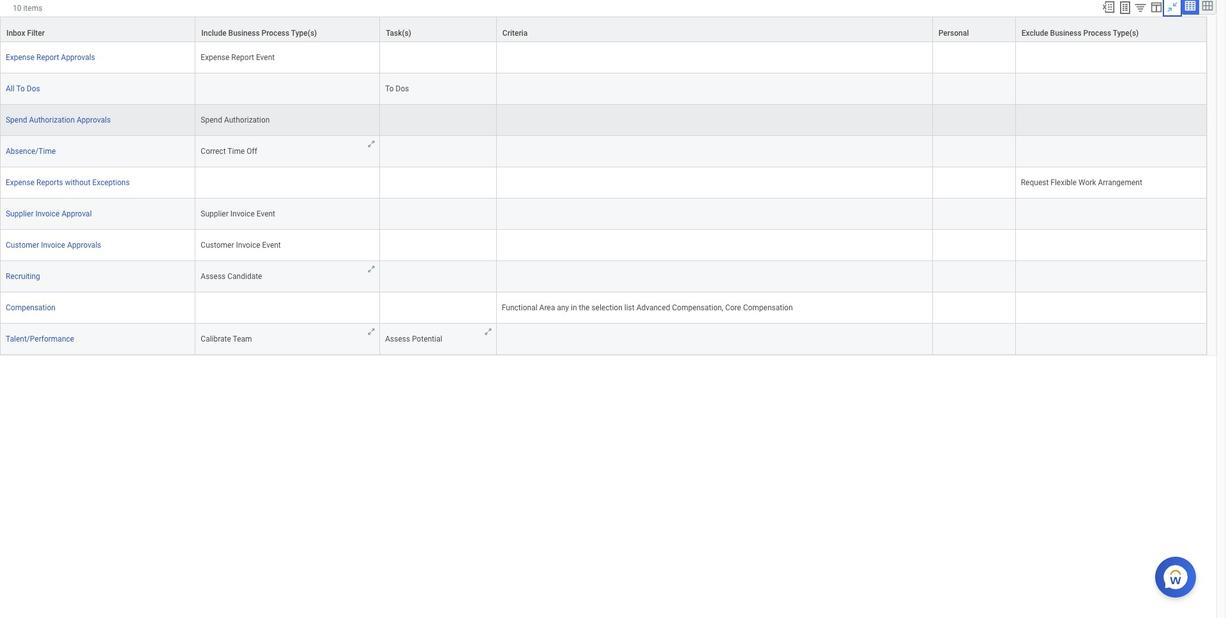 Task type: vqa. For each thing, say whether or not it's contained in the screenshot.
the topmost the clipboard Icon
no



Task type: describe. For each thing, give the bounding box(es) containing it.
customer for customer invoice approvals
[[6, 241, 39, 250]]

customer for customer invoice event
[[201, 241, 234, 250]]

report for event
[[231, 53, 254, 62]]

1 to from the left
[[16, 84, 25, 93]]

task(s) button
[[380, 17, 496, 42]]

10 items
[[13, 4, 42, 13]]

all to dos link
[[6, 84, 40, 93]]

grow image for calibrate team
[[367, 327, 376, 337]]

correct time off
[[201, 147, 257, 156]]

customer invoice event
[[201, 241, 281, 250]]

include business process type(s)
[[201, 29, 317, 38]]

report for approvals
[[36, 53, 59, 62]]

calibrate
[[201, 335, 231, 344]]

approvals for spend authorization approvals
[[77, 116, 111, 125]]

invoice for supplier invoice approval
[[35, 210, 60, 219]]

authorization for spend authorization approvals
[[29, 116, 75, 125]]

assess potential cell
[[380, 324, 497, 355]]

inbox filter
[[6, 29, 45, 38]]

functional
[[502, 303, 538, 312]]

expense for expense report event
[[201, 53, 230, 62]]

work
[[1079, 178, 1097, 187]]

expense for expense report approvals
[[6, 53, 35, 62]]

all to dos
[[6, 84, 40, 93]]

event for expense report event
[[256, 53, 275, 62]]

reports
[[36, 178, 63, 187]]

arrangement
[[1098, 178, 1143, 187]]

type(s) for exclude business process type(s)
[[1113, 29, 1139, 38]]

supplier invoice event
[[201, 210, 275, 219]]

click to view/edit grid preferences image
[[1150, 0, 1164, 14]]

talent/performance link
[[6, 335, 74, 344]]

spend authorization approvals link
[[6, 116, 111, 125]]

assess for assess potential
[[385, 335, 410, 344]]

workday assistant region
[[1156, 552, 1202, 598]]

row containing recruiting
[[0, 261, 1207, 293]]

calibrate team cell
[[196, 324, 380, 355]]

any
[[557, 303, 569, 312]]

recruiting
[[6, 272, 40, 281]]

process for include business process type(s)
[[262, 29, 290, 38]]

approvals for expense report approvals
[[61, 53, 95, 62]]

export to worksheets image
[[1118, 0, 1133, 15]]

items
[[23, 4, 42, 13]]

customer invoice approvals link
[[6, 241, 101, 250]]

task(s)
[[386, 29, 411, 38]]

functional area any in the selection list advanced compensation, core compensation
[[502, 303, 793, 312]]

spend for spend authorization
[[201, 116, 222, 125]]

assess candidate
[[201, 272, 262, 281]]

advanced
[[637, 303, 670, 312]]

exclude business process type(s) button
[[1016, 17, 1207, 42]]

without
[[65, 178, 90, 187]]

row containing talent/performance
[[0, 324, 1207, 355]]

grow image for correct time off
[[367, 139, 376, 149]]

recruiting link
[[6, 272, 40, 281]]

row containing expense reports without exceptions
[[0, 167, 1207, 199]]

row containing compensation
[[0, 293, 1207, 324]]

table image
[[1184, 0, 1197, 12]]

absence/time link
[[6, 147, 56, 156]]

1 dos from the left
[[27, 84, 40, 93]]

row containing supplier invoice approval
[[0, 199, 1207, 230]]

export to excel image
[[1102, 0, 1116, 14]]

grow image for assess potential
[[483, 327, 493, 337]]

expense reports without exceptions link
[[6, 178, 130, 187]]

2 compensation from the left
[[743, 303, 793, 312]]

supplier for supplier invoice event
[[201, 210, 229, 219]]

expense report approvals
[[6, 53, 95, 62]]

assess potential
[[385, 335, 442, 344]]

the
[[579, 303, 590, 312]]

team
[[233, 335, 252, 344]]

all
[[6, 84, 14, 93]]

authorization for spend authorization
[[224, 116, 270, 125]]

10
[[13, 4, 21, 13]]

spend authorization approvals
[[6, 116, 111, 125]]

absence/time
[[6, 147, 56, 156]]

business for include
[[228, 29, 260, 38]]

assess for assess candidate
[[201, 272, 226, 281]]

expense report event
[[201, 53, 275, 62]]

compensation,
[[672, 303, 724, 312]]



Task type: locate. For each thing, give the bounding box(es) containing it.
0 horizontal spatial authorization
[[29, 116, 75, 125]]

invoice for supplier invoice event
[[230, 210, 255, 219]]

event down include business process type(s)
[[256, 53, 275, 62]]

in
[[571, 303, 577, 312]]

0 horizontal spatial process
[[262, 29, 290, 38]]

1 compensation from the left
[[6, 303, 56, 312]]

business for exclude
[[1051, 29, 1082, 38]]

2 report from the left
[[231, 53, 254, 62]]

approvals
[[61, 53, 95, 62], [77, 116, 111, 125], [67, 241, 101, 250]]

1 horizontal spatial dos
[[396, 84, 409, 93]]

0 horizontal spatial business
[[228, 29, 260, 38]]

expand table image
[[1202, 0, 1214, 12]]

0 vertical spatial assess
[[201, 272, 226, 281]]

candidate
[[228, 272, 262, 281]]

process up expense report event
[[262, 29, 290, 38]]

approvals for customer invoice approvals
[[67, 241, 101, 250]]

1 horizontal spatial authorization
[[224, 116, 270, 125]]

0 horizontal spatial to
[[16, 84, 25, 93]]

report
[[36, 53, 59, 62], [231, 53, 254, 62]]

2 to from the left
[[385, 84, 394, 93]]

to down "task(s)"
[[385, 84, 394, 93]]

2 vertical spatial event
[[262, 241, 281, 250]]

business
[[228, 29, 260, 38], [1051, 29, 1082, 38]]

shrink image
[[1166, 0, 1180, 14]]

off
[[247, 147, 257, 156]]

1 horizontal spatial compensation
[[743, 303, 793, 312]]

supplier for supplier invoice approval
[[6, 210, 34, 219]]

exclude
[[1022, 29, 1049, 38]]

invoice for customer invoice approvals
[[41, 241, 65, 250]]

invoice for customer invoice event
[[236, 241, 260, 250]]

process down export to excel image
[[1084, 29, 1112, 38]]

customer
[[6, 241, 39, 250], [201, 241, 234, 250]]

1 type(s) from the left
[[291, 29, 317, 38]]

2 grow image from the top
[[367, 327, 376, 337]]

include business process type(s) button
[[196, 17, 380, 42]]

row containing expense report approvals
[[0, 42, 1207, 74]]

supplier up 'customer invoice event'
[[201, 210, 229, 219]]

0 horizontal spatial grow image
[[367, 265, 376, 274]]

filter
[[27, 29, 45, 38]]

row containing inbox filter
[[0, 17, 1207, 42]]

supplier invoice approval link
[[6, 210, 92, 219]]

10 row from the top
[[0, 293, 1207, 324]]

area
[[540, 303, 555, 312]]

time
[[228, 147, 245, 156]]

expense
[[6, 53, 35, 62], [201, 53, 230, 62], [6, 178, 35, 187]]

2 authorization from the left
[[224, 116, 270, 125]]

1 vertical spatial grow image
[[483, 327, 493, 337]]

2 customer from the left
[[201, 241, 234, 250]]

authorization up absence/time on the left top of page
[[29, 116, 75, 125]]

correct
[[201, 147, 226, 156]]

inbox filter button
[[1, 17, 195, 42]]

1 horizontal spatial report
[[231, 53, 254, 62]]

1 vertical spatial approvals
[[77, 116, 111, 125]]

assess inside assess candidate cell
[[201, 272, 226, 281]]

0 horizontal spatial report
[[36, 53, 59, 62]]

1 row from the top
[[0, 17, 1207, 42]]

1 horizontal spatial process
[[1084, 29, 1112, 38]]

invoice up 'customer invoice event'
[[230, 210, 255, 219]]

type(s) inside include business process type(s) popup button
[[291, 29, 317, 38]]

1 horizontal spatial spend
[[201, 116, 222, 125]]

1 horizontal spatial grow image
[[483, 327, 493, 337]]

assess inside assess potential cell
[[385, 335, 410, 344]]

1 horizontal spatial customer
[[201, 241, 234, 250]]

exceptions
[[92, 178, 130, 187]]

expense report approvals link
[[6, 53, 95, 62]]

0 horizontal spatial dos
[[27, 84, 40, 93]]

type(s) inside exclude business process type(s) popup button
[[1113, 29, 1139, 38]]

dos down "task(s)"
[[396, 84, 409, 93]]

authorization up off
[[224, 116, 270, 125]]

0 horizontal spatial spend
[[6, 116, 27, 125]]

business up expense report event
[[228, 29, 260, 38]]

row containing all to dos
[[0, 74, 1207, 105]]

exclude business process type(s)
[[1022, 29, 1139, 38]]

row containing absence/time
[[0, 136, 1207, 167]]

2 dos from the left
[[396, 84, 409, 93]]

request flexible work arrangement
[[1021, 178, 1143, 187]]

2 supplier from the left
[[201, 210, 229, 219]]

toolbar
[[1096, 0, 1217, 17]]

grow image
[[367, 265, 376, 274], [483, 327, 493, 337]]

1 supplier from the left
[[6, 210, 34, 219]]

assess left 'potential'
[[385, 335, 410, 344]]

flexible
[[1051, 178, 1077, 187]]

criteria button
[[497, 17, 932, 42]]

2 row from the top
[[0, 42, 1207, 74]]

compensation
[[6, 303, 56, 312], [743, 303, 793, 312]]

customer up "recruiting"
[[6, 241, 39, 250]]

2 vertical spatial approvals
[[67, 241, 101, 250]]

report down "filter" on the left of page
[[36, 53, 59, 62]]

row
[[0, 17, 1207, 42], [0, 42, 1207, 74], [0, 74, 1207, 105], [0, 105, 1207, 136], [0, 136, 1207, 167], [0, 167, 1207, 199], [0, 199, 1207, 230], [0, 230, 1207, 261], [0, 261, 1207, 293], [0, 293, 1207, 324], [0, 324, 1207, 355]]

0 horizontal spatial compensation
[[6, 303, 56, 312]]

compensation link
[[6, 303, 56, 312]]

compensation down "recruiting"
[[6, 303, 56, 312]]

business inside popup button
[[228, 29, 260, 38]]

authorization
[[29, 116, 75, 125], [224, 116, 270, 125]]

invoice
[[35, 210, 60, 219], [230, 210, 255, 219], [41, 241, 65, 250], [236, 241, 260, 250]]

assess candidate cell
[[196, 261, 380, 293]]

1 horizontal spatial business
[[1051, 29, 1082, 38]]

business inside popup button
[[1051, 29, 1082, 38]]

3 row from the top
[[0, 74, 1207, 105]]

6 row from the top
[[0, 167, 1207, 199]]

grow image inside calibrate team cell
[[367, 327, 376, 337]]

0 horizontal spatial supplier
[[6, 210, 34, 219]]

grow image inside correct time off cell
[[367, 139, 376, 149]]

select to filter grid data image
[[1134, 1, 1148, 14]]

grow image
[[367, 139, 376, 149], [367, 327, 376, 337]]

0 horizontal spatial assess
[[201, 272, 226, 281]]

0 vertical spatial grow image
[[367, 139, 376, 149]]

core
[[725, 303, 741, 312]]

dos
[[27, 84, 40, 93], [396, 84, 409, 93]]

event up assess candidate cell
[[262, 241, 281, 250]]

assess left candidate
[[201, 272, 226, 281]]

8 row from the top
[[0, 230, 1207, 261]]

to dos
[[385, 84, 409, 93]]

supplier invoice approval
[[6, 210, 92, 219]]

2 process from the left
[[1084, 29, 1112, 38]]

process inside popup button
[[262, 29, 290, 38]]

expense for expense reports without exceptions
[[6, 178, 35, 187]]

grow image for assess candidate
[[367, 265, 376, 274]]

criteria
[[503, 29, 528, 38]]

compensation right core
[[743, 303, 793, 312]]

2 business from the left
[[1051, 29, 1082, 38]]

calibrate team
[[201, 335, 252, 344]]

4 row from the top
[[0, 105, 1207, 136]]

5 row from the top
[[0, 136, 1207, 167]]

1 spend from the left
[[6, 116, 27, 125]]

approval
[[62, 210, 92, 219]]

0 horizontal spatial type(s)
[[291, 29, 317, 38]]

0 vertical spatial grow image
[[367, 265, 376, 274]]

grow image inside assess potential cell
[[483, 327, 493, 337]]

report down include business process type(s)
[[231, 53, 254, 62]]

row containing spend authorization approvals
[[0, 105, 1207, 136]]

spend for spend authorization approvals
[[6, 116, 27, 125]]

1 horizontal spatial to
[[385, 84, 394, 93]]

business right exclude
[[1051, 29, 1082, 38]]

supplier
[[6, 210, 34, 219], [201, 210, 229, 219]]

expense reports without exceptions
[[6, 178, 130, 187]]

grow image inside assess candidate cell
[[367, 265, 376, 274]]

type(s) for include business process type(s)
[[291, 29, 317, 38]]

personal button
[[933, 17, 1016, 42]]

1 vertical spatial grow image
[[367, 327, 376, 337]]

1 horizontal spatial type(s)
[[1113, 29, 1139, 38]]

spend up correct
[[201, 116, 222, 125]]

0 vertical spatial event
[[256, 53, 275, 62]]

event up 'customer invoice event'
[[257, 210, 275, 219]]

event for supplier invoice event
[[257, 210, 275, 219]]

1 report from the left
[[36, 53, 59, 62]]

11 row from the top
[[0, 324, 1207, 355]]

inbox
[[6, 29, 25, 38]]

1 horizontal spatial supplier
[[201, 210, 229, 219]]

2 type(s) from the left
[[1113, 29, 1139, 38]]

customer up assess candidate at the top of the page
[[201, 241, 234, 250]]

talent/performance
[[6, 335, 74, 344]]

0 horizontal spatial customer
[[6, 241, 39, 250]]

2 spend from the left
[[201, 116, 222, 125]]

0 vertical spatial approvals
[[61, 53, 95, 62]]

process inside popup button
[[1084, 29, 1112, 38]]

to
[[16, 84, 25, 93], [385, 84, 394, 93]]

expense left the reports
[[6, 178, 35, 187]]

process for exclude business process type(s)
[[1084, 29, 1112, 38]]

1 horizontal spatial assess
[[385, 335, 410, 344]]

customer invoice approvals
[[6, 241, 101, 250]]

personal
[[939, 29, 969, 38]]

1 vertical spatial assess
[[385, 335, 410, 344]]

row containing customer invoice approvals
[[0, 230, 1207, 261]]

assess
[[201, 272, 226, 281], [385, 335, 410, 344]]

potential
[[412, 335, 442, 344]]

invoice left "approval" on the left of the page
[[35, 210, 60, 219]]

selection
[[592, 303, 623, 312]]

correct time off cell
[[196, 136, 380, 167]]

invoice down the "supplier invoice approval" link
[[41, 241, 65, 250]]

1 business from the left
[[228, 29, 260, 38]]

1 authorization from the left
[[29, 116, 75, 125]]

dos right "all"
[[27, 84, 40, 93]]

event for customer invoice event
[[262, 241, 281, 250]]

1 process from the left
[[262, 29, 290, 38]]

spend authorization
[[201, 116, 270, 125]]

9 row from the top
[[0, 261, 1207, 293]]

supplier up "customer invoice approvals"
[[6, 210, 34, 219]]

type(s)
[[291, 29, 317, 38], [1113, 29, 1139, 38]]

request
[[1021, 178, 1049, 187]]

1 vertical spatial event
[[257, 210, 275, 219]]

expense down include
[[201, 53, 230, 62]]

process
[[262, 29, 290, 38], [1084, 29, 1112, 38]]

cell
[[380, 42, 497, 74], [497, 42, 933, 74], [933, 42, 1016, 74], [1016, 42, 1207, 74], [196, 74, 380, 105], [497, 74, 933, 105], [933, 74, 1016, 105], [1016, 74, 1207, 105], [380, 105, 497, 136], [497, 105, 933, 136], [933, 105, 1016, 136], [1016, 105, 1207, 136], [380, 136, 497, 167], [497, 136, 933, 167], [933, 136, 1016, 167], [1016, 136, 1207, 167], [196, 167, 380, 199], [380, 167, 497, 199], [497, 167, 933, 199], [933, 167, 1016, 199], [380, 199, 497, 230], [497, 199, 933, 230], [933, 199, 1016, 230], [1016, 199, 1207, 230], [380, 230, 497, 261], [497, 230, 933, 261], [933, 230, 1016, 261], [1016, 230, 1207, 261], [380, 261, 497, 293], [497, 261, 933, 293], [933, 261, 1016, 293], [1016, 261, 1207, 293], [196, 293, 380, 324], [380, 293, 497, 324], [933, 293, 1016, 324], [1016, 293, 1207, 324], [497, 324, 933, 355], [933, 324, 1016, 355], [1016, 324, 1207, 355]]

1 customer from the left
[[6, 241, 39, 250]]

spend
[[6, 116, 27, 125], [201, 116, 222, 125]]

list
[[625, 303, 635, 312]]

include
[[201, 29, 227, 38]]

event
[[256, 53, 275, 62], [257, 210, 275, 219], [262, 241, 281, 250]]

invoice up candidate
[[236, 241, 260, 250]]

spend down "all"
[[6, 116, 27, 125]]

to right "all"
[[16, 84, 25, 93]]

expense down inbox
[[6, 53, 35, 62]]

1 grow image from the top
[[367, 139, 376, 149]]

7 row from the top
[[0, 199, 1207, 230]]



